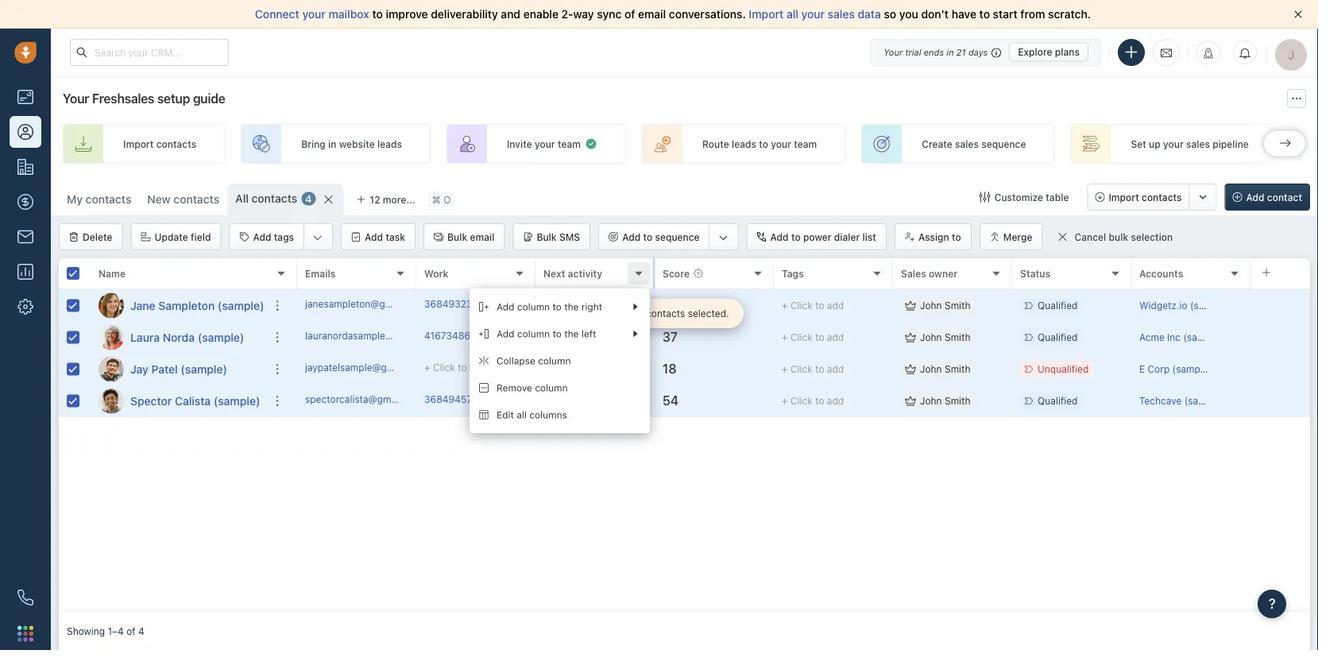 Task type: locate. For each thing, give the bounding box(es) containing it.
column up remove column menu item
[[538, 355, 571, 366]]

jane
[[130, 299, 156, 312]]

1 john smith from the top
[[921, 300, 971, 311]]

customize table button
[[970, 184, 1080, 211]]

route leads to your team link
[[642, 124, 846, 164]]

4 left 52
[[638, 308, 644, 319]]

s image
[[99, 388, 124, 414]]

invite your team
[[507, 138, 581, 149]]

+ click to add
[[782, 300, 844, 311], [782, 332, 844, 343], [782, 364, 844, 375], [782, 395, 844, 407]]

bulk left sms
[[537, 231, 557, 242]]

angle down image for add tags
[[313, 230, 323, 246]]

⌘ o
[[432, 194, 451, 205]]

2 john from the top
[[921, 332, 942, 343]]

1 horizontal spatial 4
[[305, 193, 312, 204]]

invite your team link
[[447, 124, 626, 164]]

(sample) right corp
[[1173, 364, 1213, 375]]

corp
[[1148, 364, 1170, 375]]

angle down image right the add to sequence
[[719, 230, 729, 246]]

assign
[[919, 231, 950, 242]]

1 smith from the top
[[945, 300, 971, 311]]

0 vertical spatial 4
[[305, 193, 312, 204]]

2 vertical spatial import
[[1109, 192, 1140, 203]]

task for 54
[[573, 395, 592, 407]]

0 vertical spatial all
[[787, 8, 799, 21]]

+ add task up collapse column "menu item"
[[544, 332, 592, 343]]

bring in website leads
[[301, 138, 402, 149]]

0 vertical spatial import
[[749, 8, 784, 21]]

3 john smith from the top
[[921, 364, 971, 375]]

import contacts up selection
[[1109, 192, 1182, 203]]

(sample) inside "link"
[[218, 299, 264, 312]]

4 john smith from the top
[[921, 395, 971, 407]]

1 the from the top
[[565, 301, 579, 312]]

0 vertical spatial qualified
[[1038, 300, 1078, 311]]

1 vertical spatial in
[[328, 138, 337, 149]]

21
[[957, 47, 966, 57]]

+ add task up columns at the left of page
[[544, 395, 592, 407]]

0 vertical spatial the
[[565, 301, 579, 312]]

2 row group from the left
[[297, 290, 1311, 417]]

1 horizontal spatial sequence
[[982, 138, 1027, 149]]

2 horizontal spatial 4
[[638, 308, 644, 319]]

add tags button
[[230, 224, 304, 250]]

0 horizontal spatial import contacts
[[123, 138, 196, 149]]

import contacts
[[123, 138, 196, 149], [1109, 192, 1182, 203]]

smith
[[945, 300, 971, 311], [945, 332, 971, 343], [945, 364, 971, 375], [945, 395, 971, 407]]

2 bulk from the left
[[537, 231, 557, 242]]

0 horizontal spatial in
[[328, 138, 337, 149]]

0 vertical spatial email
[[638, 8, 666, 21]]

sales
[[828, 8, 855, 21], [956, 138, 979, 149], [1187, 138, 1211, 149]]

to inside group
[[643, 231, 653, 242]]

1 vertical spatial container_wx8msf4aqz5i3rn1 image
[[905, 395, 917, 407]]

angle down image
[[313, 230, 323, 246], [719, 230, 729, 246]]

remove column menu item
[[470, 374, 650, 401]]

2 horizontal spatial import
[[1109, 192, 1140, 203]]

your left the trial
[[884, 47, 903, 57]]

column up add column to the left
[[517, 301, 550, 312]]

add task
[[365, 231, 405, 242]]

2 john smith from the top
[[921, 332, 971, 343]]

the
[[565, 301, 579, 312], [565, 328, 579, 339]]

2 + click to add from the top
[[782, 332, 844, 343]]

4167348672
[[424, 330, 482, 341]]

qualified down unqualified
[[1038, 395, 1078, 407]]

the left the left
[[565, 328, 579, 339]]

sales left data
[[828, 8, 855, 21]]

1 bulk from the left
[[448, 231, 468, 242]]

press space to deselect this row. row
[[59, 290, 297, 322], [297, 290, 1311, 322], [59, 322, 297, 354], [297, 322, 1311, 354], [59, 354, 297, 386], [297, 354, 1311, 386], [59, 386, 297, 417], [297, 386, 1311, 417]]

add
[[1247, 192, 1265, 203], [253, 231, 271, 242], [365, 231, 383, 242], [623, 231, 641, 242], [771, 231, 789, 242], [497, 301, 515, 312], [497, 328, 515, 339], [552, 332, 570, 343], [552, 364, 570, 375], [552, 395, 570, 407]]

2 angle down image from the left
[[719, 230, 729, 246]]

container_wx8msf4aqz5i3rn1 image
[[585, 138, 598, 150], [980, 192, 991, 203], [1058, 231, 1069, 242], [905, 300, 917, 311], [905, 332, 917, 343], [905, 364, 917, 375]]

contacts down setup
[[156, 138, 196, 149]]

column for add column to the right
[[517, 301, 550, 312]]

1 + click to add from the top
[[782, 300, 844, 311]]

the for right
[[565, 301, 579, 312]]

smith for 52
[[945, 300, 971, 311]]

add tags group
[[229, 223, 333, 250]]

0 horizontal spatial 4
[[138, 626, 144, 637]]

4 cell from the top
[[1251, 386, 1311, 417]]

leads right route
[[732, 138, 757, 149]]

spectorcalista@gmail.com 3684945781
[[305, 394, 483, 405]]

qualified up unqualified
[[1038, 332, 1078, 343]]

edit
[[497, 409, 514, 420]]

+ add task
[[544, 332, 592, 343], [544, 364, 592, 375], [544, 395, 592, 407]]

the left right
[[565, 301, 579, 312]]

cell for 52
[[1251, 290, 1311, 321]]

4 smith from the top
[[945, 395, 971, 407]]

0 horizontal spatial leads
[[378, 138, 402, 149]]

3 qualified from the top
[[1038, 395, 1078, 407]]

techcave
[[1140, 395, 1182, 407]]

row group
[[59, 290, 297, 417], [297, 290, 1311, 417]]

1 vertical spatial + add task
[[544, 364, 592, 375]]

in right bring
[[328, 138, 337, 149]]

of right sync
[[625, 8, 635, 21]]

0 vertical spatial sequence
[[982, 138, 1027, 149]]

4 john from the top
[[921, 395, 942, 407]]

mailbox
[[329, 8, 370, 21]]

import inside button
[[1109, 192, 1140, 203]]

0 horizontal spatial all
[[517, 409, 527, 420]]

4 inside all contacts 4
[[305, 193, 312, 204]]

task for 18
[[573, 364, 592, 375]]

contacts up 37
[[646, 308, 685, 319]]

1 vertical spatial your
[[63, 91, 89, 106]]

sampleton
[[158, 299, 215, 312]]

jaypatelsample@gmail.com
[[305, 362, 427, 373]]

1 horizontal spatial leads
[[732, 138, 757, 149]]

sales right the create
[[956, 138, 979, 149]]

sales
[[901, 268, 927, 279]]

task down collapse column "menu item"
[[573, 395, 592, 407]]

sequence for create sales sequence
[[982, 138, 1027, 149]]

container_wx8msf4aqz5i3rn1 image
[[544, 300, 555, 311], [905, 395, 917, 407]]

plans
[[1056, 47, 1080, 58]]

1 + add task from the top
[[544, 332, 592, 343]]

1 vertical spatial email
[[470, 231, 495, 242]]

1 horizontal spatial in
[[947, 47, 954, 57]]

new contacts
[[147, 193, 220, 206]]

menu
[[470, 289, 650, 433]]

j image
[[99, 357, 124, 382]]

1 horizontal spatial bulk
[[537, 231, 557, 242]]

contacts
[[156, 138, 196, 149], [1142, 192, 1182, 203], [252, 192, 298, 205], [86, 193, 131, 206], [174, 193, 220, 206], [646, 308, 685, 319]]

column up collapse column
[[517, 328, 550, 339]]

12 more...
[[370, 194, 416, 205]]

2 smith from the top
[[945, 332, 971, 343]]

+ click to add for 37
[[782, 332, 844, 343]]

⌘
[[432, 194, 441, 205]]

import contacts for import contacts link
[[123, 138, 196, 149]]

your
[[884, 47, 903, 57], [63, 91, 89, 106]]

don't
[[922, 8, 949, 21]]

contacts right the "my"
[[86, 193, 131, 206]]

spector calista (sample) link
[[130, 393, 260, 409]]

add inside add contact button
[[1247, 192, 1265, 203]]

start
[[993, 8, 1018, 21]]

add for add contact
[[1247, 192, 1265, 203]]

columns
[[530, 409, 567, 420]]

angle down image inside add tags group
[[313, 230, 323, 246]]

+ add task up remove column
[[544, 364, 592, 375]]

john smith
[[921, 300, 971, 311], [921, 332, 971, 343], [921, 364, 971, 375], [921, 395, 971, 407]]

1 horizontal spatial team
[[794, 138, 817, 149]]

angle down image inside add to sequence group
[[719, 230, 729, 246]]

2 vertical spatial + add task
[[544, 395, 592, 407]]

bring in website leads link
[[241, 124, 431, 164]]

3 + click to add from the top
[[782, 364, 844, 375]]

laura
[[130, 331, 160, 344]]

task inside "button"
[[386, 231, 405, 242]]

0 horizontal spatial your
[[63, 91, 89, 106]]

1 qualified from the top
[[1038, 300, 1078, 311]]

of right 1–4
[[127, 626, 136, 637]]

e
[[1140, 364, 1146, 375]]

0 horizontal spatial team
[[558, 138, 581, 149]]

laura norda (sample) link
[[130, 330, 244, 345]]

import inside import contacts link
[[123, 138, 154, 149]]

3 smith from the top
[[945, 364, 971, 375]]

set up your sales pipeline link
[[1071, 124, 1278, 164]]

bulk
[[1109, 232, 1129, 243]]

press space to deselect this row. row containing 52
[[297, 290, 1311, 322]]

your trial ends in 21 days
[[884, 47, 988, 57]]

3 + add task from the top
[[544, 395, 592, 407]]

bulk down the o
[[448, 231, 468, 242]]

widgetz.io
[[1140, 300, 1188, 311]]

your left freshsales at the top left of page
[[63, 91, 89, 106]]

0 vertical spatial container_wx8msf4aqz5i3rn1 image
[[544, 300, 555, 311]]

1 vertical spatial import
[[123, 138, 154, 149]]

sequence up the score
[[655, 231, 700, 242]]

menu containing add column to the right
[[470, 289, 650, 433]]

name
[[99, 268, 126, 279]]

2 qualified from the top
[[1038, 332, 1078, 343]]

john
[[921, 300, 942, 311], [921, 332, 942, 343], [921, 364, 942, 375], [921, 395, 942, 407]]

import
[[749, 8, 784, 21], [123, 138, 154, 149], [1109, 192, 1140, 203]]

import contacts inside button
[[1109, 192, 1182, 203]]

right
[[582, 301, 603, 312]]

click for 18
[[791, 364, 813, 375]]

1 horizontal spatial your
[[884, 47, 903, 57]]

click for 54
[[791, 395, 813, 407]]

tags
[[274, 231, 294, 242]]

import up cancel bulk selection
[[1109, 192, 1140, 203]]

column inside "menu item"
[[538, 355, 571, 366]]

contact
[[1268, 192, 1303, 203]]

grid
[[59, 257, 1311, 612]]

column inside menu item
[[535, 382, 568, 393]]

2 the from the top
[[565, 328, 579, 339]]

leads right website
[[378, 138, 402, 149]]

add for add to power dialer list
[[771, 231, 789, 242]]

column for remove column
[[535, 382, 568, 393]]

1 vertical spatial the
[[565, 328, 579, 339]]

1 horizontal spatial import contacts
[[1109, 192, 1182, 203]]

owner
[[929, 268, 958, 279]]

add inside the add to power dialer list button
[[771, 231, 789, 242]]

the for left
[[565, 328, 579, 339]]

(sample) for jay patel (sample)
[[181, 362, 227, 376]]

4 right 1–4
[[138, 626, 144, 637]]

1 cell from the top
[[1251, 290, 1311, 321]]

1 vertical spatial qualified
[[1038, 332, 1078, 343]]

email inside button
[[470, 231, 495, 242]]

contacts up selection
[[1142, 192, 1182, 203]]

3 john from the top
[[921, 364, 942, 375]]

3 cell from the top
[[1251, 354, 1311, 385]]

1 vertical spatial sequence
[[655, 231, 700, 242]]

o
[[444, 194, 451, 205]]

janesampleton@gmail.com
[[305, 298, 426, 310]]

all right "edit"
[[517, 409, 527, 420]]

press space to deselect this row. row containing jay patel (sample)
[[59, 354, 297, 386]]

add inside "add task" "button"
[[365, 231, 383, 242]]

sales left pipeline
[[1187, 138, 1211, 149]]

1 horizontal spatial angle down image
[[719, 230, 729, 246]]

import contacts down setup
[[123, 138, 196, 149]]

qualified down status
[[1038, 300, 1078, 311]]

1 row group from the left
[[59, 290, 297, 417]]

jaypatelsample@gmail.com + click to add
[[305, 362, 487, 373]]

cell
[[1251, 290, 1311, 321], [1251, 322, 1311, 353], [1251, 354, 1311, 385], [1251, 386, 1311, 417]]

ends
[[924, 47, 945, 57]]

row group containing 52
[[297, 290, 1311, 417]]

1 vertical spatial all
[[517, 409, 527, 420]]

remove column
[[497, 382, 568, 393]]

delete button
[[59, 223, 123, 250]]

explore
[[1018, 47, 1053, 58]]

sequence up customize
[[982, 138, 1027, 149]]

import all your sales data link
[[749, 8, 884, 21]]

0 vertical spatial in
[[947, 47, 954, 57]]

2 cell from the top
[[1251, 322, 1311, 353]]

patel
[[151, 362, 178, 376]]

leads
[[378, 138, 402, 149], [732, 138, 757, 149]]

techcave (sample)
[[1140, 395, 1225, 407]]

0 horizontal spatial import
[[123, 138, 154, 149]]

1–4
[[108, 626, 124, 637]]

0 horizontal spatial sequence
[[655, 231, 700, 242]]

contacts inside button
[[1142, 192, 1182, 203]]

all left data
[[787, 8, 799, 21]]

sync
[[597, 8, 622, 21]]

left
[[582, 328, 597, 339]]

qualified for 54
[[1038, 395, 1078, 407]]

0 vertical spatial your
[[884, 47, 903, 57]]

update field button
[[131, 223, 221, 250]]

edit all columns menu item
[[470, 401, 650, 428]]

(sample) down jane sampleton (sample) "link"
[[198, 331, 244, 344]]

4 right the all contacts link
[[305, 193, 312, 204]]

add inside add tags button
[[253, 231, 271, 242]]

sequence
[[982, 138, 1027, 149], [655, 231, 700, 242]]

name row
[[59, 258, 297, 290]]

0 horizontal spatial angle down image
[[313, 230, 323, 246]]

your
[[302, 8, 326, 21], [802, 8, 825, 21], [535, 138, 555, 149], [771, 138, 792, 149], [1164, 138, 1184, 149]]

in left 21
[[947, 47, 954, 57]]

unqualified
[[1038, 364, 1089, 375]]

jaypatelsample@gmail.com link
[[305, 361, 427, 378]]

days
[[969, 47, 988, 57]]

close image
[[1295, 10, 1303, 18]]

collapse column
[[497, 355, 571, 366]]

(sample) up spector calista (sample)
[[181, 362, 227, 376]]

1 vertical spatial import contacts
[[1109, 192, 1182, 203]]

1 horizontal spatial of
[[625, 8, 635, 21]]

jane sampleton (sample)
[[130, 299, 264, 312]]

+ add task for 54
[[544, 395, 592, 407]]

1 angle down image from the left
[[313, 230, 323, 246]]

janesampleton@gmail.com link
[[305, 297, 426, 314]]

task down the left
[[573, 364, 592, 375]]

0 horizontal spatial of
[[127, 626, 136, 637]]

leads inside "route leads to your team" link
[[732, 138, 757, 149]]

0 vertical spatial import contacts
[[123, 138, 196, 149]]

1 leads from the left
[[378, 138, 402, 149]]

12
[[370, 194, 380, 205]]

2 vertical spatial qualified
[[1038, 395, 1078, 407]]

2 vertical spatial 4
[[138, 626, 144, 637]]

2 leads from the left
[[732, 138, 757, 149]]

column up columns at the left of page
[[535, 382, 568, 393]]

your left mailbox
[[302, 8, 326, 21]]

smith for 54
[[945, 395, 971, 407]]

your right up
[[1164, 138, 1184, 149]]

task down '12 more...'
[[386, 231, 405, 242]]

(sample) right sampleton
[[218, 299, 264, 312]]

0 vertical spatial of
[[625, 8, 635, 21]]

4 + click to add from the top
[[782, 395, 844, 407]]

0 vertical spatial + add task
[[544, 332, 592, 343]]

0 horizontal spatial bulk
[[448, 231, 468, 242]]

john smith for 18
[[921, 364, 971, 375]]

12 more... button
[[348, 188, 424, 211]]

add for 54
[[827, 395, 844, 407]]

(sample) right inc
[[1184, 332, 1224, 343]]

import right conversations.
[[749, 8, 784, 21]]

import down "your freshsales setup guide"
[[123, 138, 154, 149]]

sequence inside button
[[655, 231, 700, 242]]

1 john from the top
[[921, 300, 942, 311]]

2 + add task from the top
[[544, 364, 592, 375]]

task down right
[[573, 332, 592, 343]]

to inside button
[[952, 231, 962, 242]]

1 horizontal spatial all
[[787, 8, 799, 21]]

add inside add to sequence button
[[623, 231, 641, 242]]

container_wx8msf4aqz5i3rn1 image inside the invite your team link
[[585, 138, 598, 150]]

angle down image right tags
[[313, 230, 323, 246]]

john for 52
[[921, 300, 942, 311]]

0 horizontal spatial email
[[470, 231, 495, 242]]

john for 54
[[921, 395, 942, 407]]

(sample) right calista
[[214, 394, 260, 407]]



Task type: vqa. For each thing, say whether or not it's contained in the screenshot.
the rightmost Import contacts
yes



Task type: describe. For each thing, give the bounding box(es) containing it.
collapse column menu item
[[470, 347, 650, 374]]

widgetz.io (sample) link
[[1140, 300, 1230, 311]]

qualified for 52
[[1038, 300, 1078, 311]]

add for add to sequence
[[623, 231, 641, 242]]

create sales sequence
[[922, 138, 1027, 149]]

freshsales
[[92, 91, 154, 106]]

cell for 37
[[1251, 322, 1311, 353]]

collapse
[[497, 355, 536, 366]]

cell for 18
[[1251, 354, 1311, 385]]

import contacts group
[[1088, 184, 1217, 211]]

your for your freshsales setup guide
[[63, 91, 89, 106]]

j image
[[99, 293, 124, 318]]

add for 37
[[827, 332, 844, 343]]

+ add task for 18
[[544, 364, 592, 375]]

add to sequence group
[[599, 223, 739, 250]]

import contacts link
[[63, 124, 225, 164]]

all inside edit all columns menu item
[[517, 409, 527, 420]]

column for add column to the left
[[517, 328, 550, 339]]

setup
[[157, 91, 190, 106]]

(sample) for jane sampleton (sample)
[[218, 299, 264, 312]]

deliverability
[[431, 8, 498, 21]]

(sample) for laura norda (sample)
[[198, 331, 244, 344]]

bulk for bulk email
[[448, 231, 468, 242]]

my contacts
[[67, 193, 131, 206]]

1 vertical spatial of
[[127, 626, 136, 637]]

customize
[[995, 192, 1044, 203]]

+ add task for 37
[[544, 332, 592, 343]]

update field
[[155, 231, 211, 242]]

press space to deselect this row. row containing jane sampleton (sample)
[[59, 290, 297, 322]]

your for your trial ends in 21 days
[[884, 47, 903, 57]]

(sample) for spector calista (sample)
[[214, 394, 260, 407]]

phone element
[[10, 582, 41, 614]]

import for the import contacts button
[[1109, 192, 1140, 203]]

john smith for 52
[[921, 300, 971, 311]]

(sample) up acme inc (sample) link
[[1191, 300, 1230, 311]]

spector calista (sample)
[[130, 394, 260, 407]]

freshworks switcher image
[[17, 626, 33, 642]]

next
[[544, 268, 566, 279]]

add to sequence button
[[599, 224, 710, 250]]

up
[[1150, 138, 1161, 149]]

press space to deselect this row. row containing 54
[[297, 386, 1311, 417]]

press space to deselect this row. row containing 37
[[297, 322, 1311, 354]]

pipeline
[[1213, 138, 1250, 149]]

1 horizontal spatial sales
[[956, 138, 979, 149]]

merge
[[1004, 231, 1033, 242]]

add for add column to the right
[[497, 301, 515, 312]]

import contacts for the import contacts button
[[1109, 192, 1182, 203]]

set up your sales pipeline
[[1132, 138, 1250, 149]]

jay
[[130, 362, 149, 376]]

leads inside bring in website leads link
[[378, 138, 402, 149]]

l image
[[99, 325, 124, 350]]

+ click to add for 54
[[782, 395, 844, 407]]

task for 37
[[573, 332, 592, 343]]

import for import contacts link
[[123, 138, 154, 149]]

explore plans
[[1018, 47, 1080, 58]]

you
[[900, 8, 919, 21]]

3684945781
[[424, 394, 483, 405]]

(sample) for e corp (sample)
[[1173, 364, 1213, 375]]

acme inc (sample) link
[[1140, 332, 1224, 343]]

have
[[952, 8, 977, 21]]

1 team from the left
[[558, 138, 581, 149]]

your left data
[[802, 8, 825, 21]]

column for collapse column
[[538, 355, 571, 366]]

connect your mailbox link
[[255, 8, 372, 21]]

calista
[[175, 394, 211, 407]]

1 vertical spatial 4
[[638, 308, 644, 319]]

tags
[[782, 268, 804, 279]]

trial
[[906, 47, 922, 57]]

add task button
[[341, 223, 416, 250]]

edit all columns
[[497, 409, 567, 420]]

showing
[[67, 626, 105, 637]]

sales owner
[[901, 268, 958, 279]]

selection
[[1132, 232, 1173, 243]]

phone image
[[17, 590, 33, 606]]

list
[[863, 231, 877, 242]]

merge button
[[980, 223, 1043, 250]]

bulk email button
[[424, 223, 505, 250]]

work
[[424, 268, 449, 279]]

(sample) for acme inc (sample)
[[1184, 332, 1224, 343]]

1 horizontal spatial container_wx8msf4aqz5i3rn1 image
[[905, 395, 917, 407]]

add column to the right
[[497, 301, 603, 312]]

54
[[663, 393, 679, 408]]

container_wx8msf4aqz5i3rn1 image inside customize table button
[[980, 192, 991, 203]]

widgetz.io (sample)
[[1140, 300, 1230, 311]]

add contact button
[[1225, 184, 1311, 211]]

status
[[1021, 268, 1051, 279]]

activity
[[568, 268, 603, 279]]

1 horizontal spatial email
[[638, 8, 666, 21]]

accounts
[[1140, 268, 1184, 279]]

2 horizontal spatial sales
[[1187, 138, 1211, 149]]

press space to deselect this row. row containing spector calista (sample)
[[59, 386, 297, 417]]

import contacts button
[[1088, 184, 1190, 211]]

smith for 18
[[945, 364, 971, 375]]

john smith for 54
[[921, 395, 971, 407]]

Search your CRM... text field
[[70, 39, 229, 66]]

4167348672 link
[[424, 329, 482, 346]]

john for 18
[[921, 364, 942, 375]]

+ click to add for 52
[[782, 300, 844, 311]]

and
[[501, 8, 521, 21]]

0 horizontal spatial container_wx8msf4aqz5i3rn1 image
[[544, 300, 555, 311]]

bulk for bulk sms
[[537, 231, 557, 242]]

1 horizontal spatial import
[[749, 8, 784, 21]]

row group containing jane sampleton (sample)
[[59, 290, 297, 417]]

press space to deselect this row. row containing laura norda (sample)
[[59, 322, 297, 354]]

connect your mailbox to improve deliverability and enable 2-way sync of email conversations. import all your sales data so you don't have to start from scratch.
[[255, 8, 1091, 21]]

john for 37
[[921, 332, 942, 343]]

add to power dialer list button
[[747, 223, 887, 250]]

bulk sms
[[537, 231, 580, 242]]

janesampleton@gmail.com 3684932360
[[305, 298, 485, 310]]

add column to the left
[[497, 328, 597, 339]]

cancel bulk selection
[[1075, 232, 1173, 243]]

contacts right new
[[174, 193, 220, 206]]

bring
[[301, 138, 326, 149]]

0 horizontal spatial sales
[[828, 8, 855, 21]]

jay patel (sample) link
[[130, 361, 227, 377]]

dialer
[[835, 231, 860, 242]]

click for 52
[[791, 300, 813, 311]]

john smith for 37
[[921, 332, 971, 343]]

smith for 37
[[945, 332, 971, 343]]

contacts right all
[[252, 192, 298, 205]]

spector
[[130, 394, 172, 407]]

showing 1–4 of 4
[[67, 626, 144, 637]]

add for 18
[[827, 364, 844, 375]]

next activity
[[544, 268, 603, 279]]

bulk sms button
[[513, 223, 591, 250]]

(sample) down the e corp (sample)
[[1185, 395, 1225, 407]]

data
[[858, 8, 881, 21]]

press space to deselect this row. row containing 18
[[297, 354, 1311, 386]]

selected.
[[688, 308, 729, 319]]

cell for 54
[[1251, 386, 1311, 417]]

so
[[884, 8, 897, 21]]

e corp (sample)
[[1140, 364, 1213, 375]]

your right invite
[[535, 138, 555, 149]]

your right route
[[771, 138, 792, 149]]

way
[[574, 8, 594, 21]]

2-
[[562, 8, 574, 21]]

jane sampleton (sample) link
[[130, 298, 264, 314]]

sms
[[560, 231, 580, 242]]

inc
[[1168, 332, 1181, 343]]

angle down image for add to sequence
[[719, 230, 729, 246]]

all
[[235, 192, 249, 205]]

18
[[663, 361, 677, 376]]

2 team from the left
[[794, 138, 817, 149]]

invite
[[507, 138, 532, 149]]

add for 52
[[827, 300, 844, 311]]

name column header
[[91, 258, 297, 290]]

email image
[[1161, 46, 1173, 59]]

3684945781 link
[[424, 393, 483, 410]]

+ click to add for 18
[[782, 364, 844, 375]]

qualified for 37
[[1038, 332, 1078, 343]]

grid containing 52
[[59, 257, 1311, 612]]

jay patel (sample)
[[130, 362, 227, 376]]

add for add column to the left
[[497, 328, 515, 339]]

acme
[[1140, 332, 1165, 343]]

add to power dialer list
[[771, 231, 877, 242]]

add for add tags
[[253, 231, 271, 242]]

3684932360
[[424, 298, 485, 310]]

add for add task
[[365, 231, 383, 242]]

sequence for add to sequence
[[655, 231, 700, 242]]

click for 37
[[791, 332, 813, 343]]

37
[[663, 330, 678, 345]]



